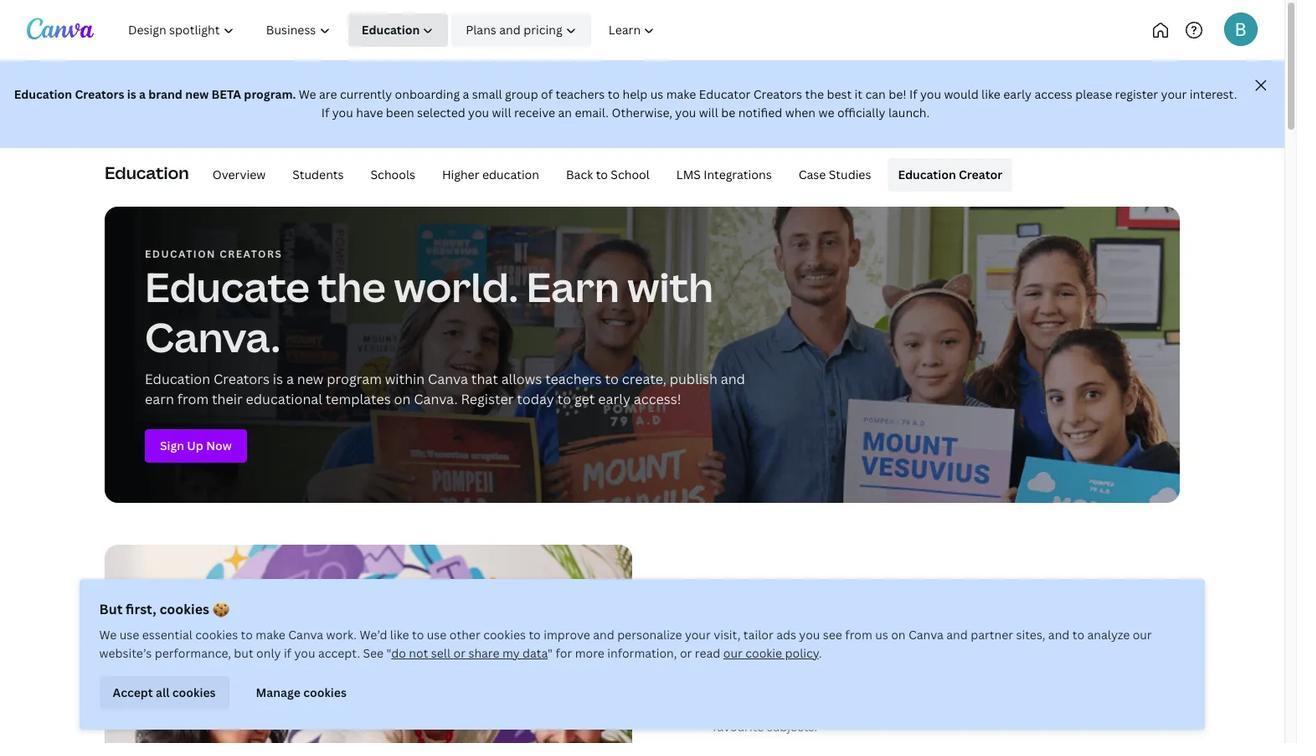 Task type: describe. For each thing, give the bounding box(es) containing it.
we'd
[[360, 627, 388, 643]]

interest.
[[1190, 86, 1237, 102]]

do not sell or share my data " for more information, or read our cookie policy .
[[392, 646, 822, 662]]

from for canva.
[[177, 390, 209, 409]]

studies
[[829, 166, 871, 182]]

1 horizontal spatial if
[[910, 86, 918, 102]]

you up 'launch.'
[[920, 86, 941, 102]]

school
[[611, 166, 650, 182]]

other
[[450, 627, 481, 643]]

style and favourite subjects.
[[713, 701, 1094, 735]]

all
[[156, 685, 170, 701]]

performance,
[[155, 646, 232, 662]]

education creator link
[[888, 158, 1013, 192]]

integrations
[[704, 166, 772, 182]]

the inside the "education creators is a brand new beta program. we are currently onboarding a small group of teachers to help us make educator creators the best it can be! if you would like early access please register your interest. if you have been selected you will receive an email. otherwise, you will be notified when we officially launch."
[[805, 86, 824, 102]]

today
[[517, 390, 554, 409]]

teachers inside the "education creators is a brand new beta program. we are currently onboarding a small group of teachers to help us make educator creators the best it can be! if you would like early access please register your interest. if you have been selected you will receive an email. otherwise, you will be notified when we officially launch."
[[556, 86, 605, 102]]

early inside the "education creators is a brand new beta program. we are currently onboarding a small group of teachers to help us make educator creators the best it can be! if you would like early access please register your interest. if you have been selected you will receive an email. otherwise, you will be notified when we officially launch."
[[1004, 86, 1032, 102]]

higher education
[[442, 166, 539, 182]]

new inside education creators educate the world. earn with canva. education creators is a new program within canva that allows teachers to create, publish and earn from their educational templates on canva. register today to get early access!
[[297, 370, 324, 388]]

1 horizontal spatial for
[[766, 653, 797, 680]]

our inside we use essential cookies to make canva work. we'd like to use other cookies to improve and personalize your visit, tailor ads you see from us on canva and partner sites, and to analyze our website's performance, but only if you accept. see "
[[1133, 627, 1153, 643]]

register
[[1115, 86, 1158, 102]]

style
[[1042, 701, 1070, 716]]

selected
[[417, 105, 465, 121]]

sites,
[[1017, 627, 1046, 643]]

but
[[234, 646, 254, 662]]

would
[[944, 86, 979, 102]]

can
[[866, 86, 886, 102]]

with
[[628, 259, 714, 314]]

only
[[257, 646, 281, 662]]

lms
[[677, 166, 701, 182]]

been
[[386, 105, 414, 121]]

you right if
[[295, 646, 316, 662]]

your inside we use essential cookies to make canva work. we'd like to use other cookies to improve and personalize your visit, tailor ads you see from us on canva and partner sites, and to analyze our website's performance, but only if you accept. see "
[[685, 627, 711, 643]]

help
[[623, 86, 648, 102]]

is inside the "education creators is a brand new beta program. we are currently onboarding a small group of teachers to help us make educator creators the best it can be! if you would like early access please register your interest. if you have been selected you will receive an email. otherwise, you will be notified when we officially launch."
[[127, 86, 136, 102]]

personalize
[[618, 627, 683, 643]]

education for education creators is a brand new beta program. we are currently onboarding a small group of teachers to help us make educator creators the best it can be! if you would like early access please register your interest. if you have been selected you will receive an email. otherwise, you will be notified when we officially launch.
[[14, 86, 72, 102]]

canva up if
[[289, 627, 324, 643]]

access
[[1035, 86, 1073, 102]]

and inside style and favourite subjects.
[[1073, 701, 1094, 716]]

get
[[575, 390, 595, 409]]

do
[[392, 646, 407, 662]]

my
[[503, 646, 520, 662]]

to up data at the bottom of page
[[529, 627, 541, 643]]

website's
[[100, 646, 152, 662]]

canva up -
[[909, 627, 944, 643]]

case
[[799, 166, 826, 182]]

early inside education creators educate the world. earn with canva. education creators is a new program within canva that allows teachers to create, publish and earn from their educational templates on canva. register today to get early access!
[[598, 390, 631, 409]]

tailor
[[744, 627, 774, 643]]

you left be
[[675, 105, 696, 121]]

best
[[827, 86, 852, 102]]

access!
[[634, 390, 681, 409]]

education collab image
[[105, 545, 632, 744]]

cookies down 🍪
[[196, 627, 238, 643]]

accept
[[113, 685, 153, 701]]

us inside the "education creators is a brand new beta program. we are currently onboarding a small group of teachers to help us make educator creators the best it can be! if you would like early access please register your interest. if you have been selected you will receive an email. otherwise, you will be notified when we officially launch."
[[651, 86, 664, 102]]

accept all cookies
[[113, 685, 216, 701]]

cookies up my at the left of page
[[484, 627, 526, 643]]

education
[[482, 166, 539, 182]]

see
[[363, 646, 384, 662]]

cookie
[[746, 646, 783, 662]]

your inside the "education creators is a brand new beta program. we are currently onboarding a small group of teachers to help us make educator creators the best it can be! if you would like early access please register your interest. if you have been selected you will receive an email. otherwise, you will be notified when we officially launch."
[[1161, 86, 1187, 102]]

canva down visit,
[[699, 653, 762, 680]]

educate
[[145, 259, 310, 314]]

cookies down accept.
[[304, 685, 347, 701]]

earn
[[145, 390, 174, 409]]

1 will from the left
[[492, 105, 511, 121]]

partner
[[971, 627, 1014, 643]]

education for education creator
[[898, 166, 956, 182]]

cookies up essential
[[160, 601, 210, 619]]

small
[[472, 86, 502, 102]]

manage cookies button
[[243, 677, 360, 710]]

manage
[[256, 685, 301, 701]]

the inside education creators educate the world. earn with canva. education creators is a new program within canva that allows teachers to create, publish and earn from their educational templates on canva. register today to get early access!
[[318, 259, 386, 314]]

earn
[[526, 259, 619, 314]]

1 vertical spatial if
[[321, 105, 329, 121]]

data
[[523, 646, 548, 662]]

creators left brand
[[75, 86, 124, 102]]

creators up their on the bottom left of page
[[214, 370, 270, 388]]

notified
[[738, 105, 782, 121]]

a inside education creators educate the world. earn with canva. education creators is a new program within canva that allows teachers to create, publish and earn from their educational templates on canva. register today to get early access!
[[286, 370, 294, 388]]

policy
[[786, 646, 819, 662]]

world.
[[394, 259, 518, 314]]

we use essential cookies to make canva work. we'd like to use other cookies to improve and personalize your visit, tailor ads you see from us on canva and partner sites, and to analyze our website's performance, but only if you accept. see "
[[100, 627, 1153, 662]]

and right sites,
[[1049, 627, 1070, 643]]

make inside we use essential cookies to make canva work. we'd like to use other cookies to improve and personalize your visit, tailor ads you see from us on canva and partner sites, and to analyze our website's performance, but only if you accept. see "
[[256, 627, 286, 643]]

to up not
[[413, 627, 425, 643]]

our cookie policy link
[[724, 646, 819, 662]]

2 will from the left
[[699, 105, 718, 121]]

not
[[409, 646, 429, 662]]

you down are
[[332, 105, 353, 121]]

and inside education creators educate the world. earn with canva. education creators is a new program within canva that allows teachers to create, publish and earn from their educational templates on canva. register today to get early access!
[[721, 370, 745, 388]]

to right back
[[596, 166, 608, 182]]

back to school
[[566, 166, 650, 182]]

-
[[907, 653, 914, 680]]

like inside we use essential cookies to make canva work. we'd like to use other cookies to improve and personalize your visit, tailor ads you see from us on canva and partner sites, and to analyze our website's performance, but only if you accept. see "
[[391, 627, 410, 643]]

us inside we use essential cookies to make canva work. we'd like to use other cookies to improve and personalize your visit, tailor ads you see from us on canva and partner sites, and to analyze our website's performance, but only if you accept. see "
[[876, 627, 889, 643]]

canva inside education creators educate the world. earn with canva. education creators is a new program within canva that allows teachers to create, publish and earn from their educational templates on canva. register today to get early access!
[[428, 370, 468, 388]]

and up do not sell or share my data " for more information, or read our cookie policy .
[[594, 627, 615, 643]]

make inside the "education creators is a brand new beta program. we are currently onboarding a small group of teachers to help us make educator creators the best it can be! if you would like early access please register your interest. if you have been selected you will receive an email. otherwise, you will be notified when we officially launch."
[[666, 86, 696, 102]]

is inside education creators educate the world. earn with canva. education creators is a new program within canva that allows teachers to create, publish and earn from their educational templates on canva. register today to get early access!
[[273, 370, 283, 388]]

educational
[[246, 390, 322, 409]]

creators down partner
[[918, 653, 1008, 680]]

of
[[541, 86, 553, 102]]

templates
[[326, 390, 391, 409]]

1 use from the left
[[120, 627, 140, 643]]

are
[[319, 86, 337, 102]]

visit,
[[714, 627, 741, 643]]

if
[[284, 646, 292, 662]]

email.
[[575, 105, 609, 121]]

on inside we use essential cookies to make canva work. we'd like to use other cookies to improve and personalize your visit, tailor ads you see from us on canva and partner sites, and to analyze our website's performance, but only if you accept. see "
[[892, 627, 906, 643]]

analyze
[[1088, 627, 1130, 643]]

you down small
[[468, 105, 489, 121]]

case studies link
[[789, 158, 881, 192]]

be!
[[889, 86, 907, 102]]

we inside the "education creators is a brand new beta program. we are currently onboarding a small group of teachers to help us make educator creators the best it can be! if you would like early access please register your interest. if you have been selected you will receive an email. otherwise, you will be notified when we officially launch."
[[299, 86, 316, 102]]

do not sell or share my data link
[[392, 646, 548, 662]]

brand
[[148, 86, 183, 102]]

on inside education creators educate the world. earn with canva. education creators is a new program within canva that allows teachers to create, publish and earn from their educational templates on canva. register today to get early access!
[[394, 390, 411, 409]]

currently
[[340, 86, 392, 102]]

case studies
[[799, 166, 871, 182]]

overview link
[[202, 158, 276, 192]]



Task type: locate. For each thing, give the bounding box(es) containing it.
1 horizontal spatial a
[[286, 370, 294, 388]]

" right see in the bottom left of the page
[[387, 646, 392, 662]]

subjects.
[[767, 719, 818, 735]]

0 horizontal spatial if
[[321, 105, 329, 121]]

but first, cookies 🍪
[[100, 601, 230, 619]]

we inside we use essential cookies to make canva work. we'd like to use other cookies to improve and personalize your visit, tailor ads you see from us on canva and partner sites, and to analyze our website's performance, but only if you accept. see "
[[100, 627, 117, 643]]

work.
[[327, 627, 357, 643]]

1 vertical spatial your
[[685, 627, 711, 643]]

use
[[120, 627, 140, 643], [427, 627, 447, 643]]

us up canva for education - creators in the right of the page
[[876, 627, 889, 643]]

will left be
[[699, 105, 718, 121]]

canva. up their on the bottom left of page
[[145, 310, 280, 364]]

1 vertical spatial on
[[892, 627, 906, 643]]

or right sell
[[454, 646, 466, 662]]

use up website's
[[120, 627, 140, 643]]

accept.
[[319, 646, 361, 662]]

schools link
[[361, 158, 425, 192]]

0 vertical spatial like
[[982, 86, 1001, 102]]

group
[[505, 86, 538, 102]]

education inside the "education creators is a brand new beta program. we are currently onboarding a small group of teachers to help us make educator creators the best it can be! if you would like early access please register your interest. if you have been selected you will receive an email. otherwise, you will be notified when we officially launch."
[[14, 86, 72, 102]]

1 horizontal spatial the
[[805, 86, 824, 102]]

and right style
[[1073, 701, 1094, 716]]

early left 'access' at the top
[[1004, 86, 1032, 102]]

allows
[[501, 370, 542, 388]]

0 horizontal spatial early
[[598, 390, 631, 409]]

0 vertical spatial us
[[651, 86, 664, 102]]

early right get
[[598, 390, 631, 409]]

0 horizontal spatial will
[[492, 105, 511, 121]]

2 horizontal spatial a
[[463, 86, 469, 102]]

program.
[[244, 86, 296, 102]]

1 horizontal spatial like
[[982, 86, 1001, 102]]

an
[[558, 105, 572, 121]]

on
[[394, 390, 411, 409], [892, 627, 906, 643]]

0 horizontal spatial for
[[556, 646, 573, 662]]

ads
[[777, 627, 797, 643]]

creators down the overview 'link'
[[220, 247, 283, 261]]

0 horizontal spatial is
[[127, 86, 136, 102]]

make up only
[[256, 627, 286, 643]]

educator
[[699, 86, 751, 102]]

1 horizontal spatial "
[[548, 646, 553, 662]]

for down improve
[[556, 646, 573, 662]]

lms integrations
[[677, 166, 772, 182]]

on down within
[[394, 390, 411, 409]]

1 horizontal spatial make
[[666, 86, 696, 102]]

0 horizontal spatial "
[[387, 646, 392, 662]]

teachers up email.
[[556, 86, 605, 102]]

beta
[[212, 86, 241, 102]]

make
[[666, 86, 696, 102], [256, 627, 286, 643]]

and right publish
[[721, 370, 745, 388]]

1 horizontal spatial use
[[427, 627, 447, 643]]

a left brand
[[139, 86, 146, 102]]

1 horizontal spatial is
[[273, 370, 283, 388]]

like inside the "education creators is a brand new beta program. we are currently onboarding a small group of teachers to help us make educator creators the best it can be! if you would like early access please register your interest. if you have been selected you will receive an email. otherwise, you will be notified when we officially launch."
[[982, 86, 1001, 102]]

0 horizontal spatial us
[[651, 86, 664, 102]]

creators
[[75, 86, 124, 102], [754, 86, 802, 102], [220, 247, 283, 261], [214, 370, 270, 388], [918, 653, 1008, 680]]

create,
[[622, 370, 667, 388]]

our right the analyze
[[1133, 627, 1153, 643]]

1 vertical spatial teachers
[[545, 370, 602, 388]]

2 use from the left
[[427, 627, 447, 643]]

we left are
[[299, 86, 316, 102]]

1 horizontal spatial new
[[297, 370, 324, 388]]

from for work.
[[846, 627, 873, 643]]

higher
[[442, 166, 480, 182]]

will down small
[[492, 105, 511, 121]]

if down are
[[321, 105, 329, 121]]

education creator
[[898, 166, 1003, 182]]

on up canva for education - creators in the right of the page
[[892, 627, 906, 643]]

0 horizontal spatial your
[[685, 627, 711, 643]]

have
[[356, 105, 383, 121]]

0 horizontal spatial use
[[120, 627, 140, 643]]

like up do
[[391, 627, 410, 643]]

2 " from the left
[[548, 646, 553, 662]]

" inside we use essential cookies to make canva work. we'd like to use other cookies to improve and personalize your visit, tailor ads you see from us on canva and partner sites, and to analyze our website's performance, but only if you accept. see "
[[387, 646, 392, 662]]

is
[[127, 86, 136, 102], [273, 370, 283, 388]]

from right earn
[[177, 390, 209, 409]]

a up educational
[[286, 370, 294, 388]]

your right register
[[1161, 86, 1187, 102]]

1 vertical spatial like
[[391, 627, 410, 643]]

1 vertical spatial early
[[598, 390, 631, 409]]

us
[[651, 86, 664, 102], [876, 627, 889, 643]]

0 vertical spatial our
[[1133, 627, 1153, 643]]

your up read
[[685, 627, 711, 643]]

1 vertical spatial is
[[273, 370, 283, 388]]

we
[[819, 105, 835, 121]]

that
[[471, 370, 498, 388]]

new left "beta"
[[185, 86, 209, 102]]

canva.
[[145, 310, 280, 364], [414, 390, 458, 409]]

0 vertical spatial teachers
[[556, 86, 605, 102]]

you up policy at the bottom
[[800, 627, 821, 643]]

manage cookies
[[256, 685, 347, 701]]

receive
[[514, 105, 555, 121]]

to left the analyze
[[1073, 627, 1085, 643]]

from inside we use essential cookies to make canva work. we'd like to use other cookies to improve and personalize your visit, tailor ads you see from us on canva and partner sites, and to analyze our website's performance, but only if you accept. see "
[[846, 627, 873, 643]]

launch.
[[889, 105, 930, 121]]

more
[[576, 646, 605, 662]]

accept all cookies button
[[100, 677, 230, 710]]

lms integrations link
[[667, 158, 782, 192]]

1 vertical spatial the
[[318, 259, 386, 314]]

creators up notified
[[754, 86, 802, 102]]

1 vertical spatial from
[[846, 627, 873, 643]]

1 vertical spatial canva.
[[414, 390, 458, 409]]

sell
[[432, 646, 451, 662]]

🍪
[[213, 601, 230, 619]]

0 vertical spatial the
[[805, 86, 824, 102]]

0 vertical spatial make
[[666, 86, 696, 102]]

cookies right all
[[173, 685, 216, 701]]

within
[[385, 370, 425, 388]]

0 horizontal spatial like
[[391, 627, 410, 643]]

1 " from the left
[[387, 646, 392, 662]]

1 vertical spatial we
[[100, 627, 117, 643]]

0 vertical spatial we
[[299, 86, 316, 102]]

onboarding
[[395, 86, 460, 102]]

1 or from the left
[[454, 646, 466, 662]]

.
[[819, 646, 822, 662]]

1 vertical spatial us
[[876, 627, 889, 643]]

0 vertical spatial canva.
[[145, 310, 280, 364]]

program
[[327, 370, 382, 388]]

a left small
[[463, 86, 469, 102]]

early
[[1004, 86, 1032, 102], [598, 390, 631, 409]]

0 horizontal spatial on
[[394, 390, 411, 409]]

otherwise,
[[612, 105, 672, 121]]

we up website's
[[100, 627, 117, 643]]

0 horizontal spatial from
[[177, 390, 209, 409]]

see
[[824, 627, 843, 643]]

to inside the "education creators is a brand new beta program. we are currently onboarding a small group of teachers to help us make educator creators the best it can be! if you would like early access please register your interest. if you have been selected you will receive an email. otherwise, you will be notified when we officially launch."
[[608, 86, 620, 102]]

0 vertical spatial from
[[177, 390, 209, 409]]

from inside education creators educate the world. earn with canva. education creators is a new program within canva that allows teachers to create, publish and earn from their educational templates on canva. register today to get early access!
[[177, 390, 209, 409]]

our down visit,
[[724, 646, 743, 662]]

2 or from the left
[[680, 646, 693, 662]]

to up but
[[241, 627, 253, 643]]

from right see
[[846, 627, 873, 643]]

our
[[1133, 627, 1153, 643], [724, 646, 743, 662]]

education for education
[[105, 161, 189, 184]]

" down improve
[[548, 646, 553, 662]]

or left read
[[680, 646, 693, 662]]

to left help
[[608, 86, 620, 102]]

0 horizontal spatial or
[[454, 646, 466, 662]]

students link
[[282, 158, 354, 192]]

0 horizontal spatial canva.
[[145, 310, 280, 364]]

0 horizontal spatial we
[[100, 627, 117, 643]]

1 vertical spatial new
[[297, 370, 324, 388]]

favourite
[[713, 719, 764, 735]]

0 vertical spatial if
[[910, 86, 918, 102]]

back
[[566, 166, 593, 182]]

is up educational
[[273, 370, 283, 388]]

to
[[608, 86, 620, 102], [596, 166, 608, 182], [605, 370, 619, 388], [558, 390, 571, 409], [241, 627, 253, 643], [413, 627, 425, 643], [529, 627, 541, 643], [1073, 627, 1085, 643]]

1 horizontal spatial will
[[699, 105, 718, 121]]

like right would
[[982, 86, 1001, 102]]

1 horizontal spatial we
[[299, 86, 316, 102]]

publish
[[670, 370, 718, 388]]

new up educational
[[297, 370, 324, 388]]

essential
[[143, 627, 193, 643]]

1 horizontal spatial early
[[1004, 86, 1032, 102]]

canva left the that
[[428, 370, 468, 388]]

0 horizontal spatial our
[[724, 646, 743, 662]]

education creators educate the world. earn with canva. education creators is a new program within canva that allows teachers to create, publish and earn from their educational templates on canva. register today to get early access!
[[145, 247, 745, 409]]

1 horizontal spatial our
[[1133, 627, 1153, 643]]

if right be!
[[910, 86, 918, 102]]

schools
[[371, 166, 415, 182]]

1 horizontal spatial on
[[892, 627, 906, 643]]

0 vertical spatial new
[[185, 86, 209, 102]]

1 vertical spatial make
[[256, 627, 286, 643]]

0 vertical spatial is
[[127, 86, 136, 102]]

1 horizontal spatial or
[[680, 646, 693, 662]]

your
[[1161, 86, 1187, 102], [685, 627, 711, 643]]

canva for education - creators
[[699, 653, 1008, 680]]

0 vertical spatial early
[[1004, 86, 1032, 102]]

1 horizontal spatial canva.
[[414, 390, 458, 409]]

1 horizontal spatial from
[[846, 627, 873, 643]]

0 horizontal spatial a
[[139, 86, 146, 102]]

officially
[[837, 105, 886, 121]]

1 horizontal spatial your
[[1161, 86, 1187, 102]]

for
[[556, 646, 573, 662], [766, 653, 797, 680]]

0 vertical spatial your
[[1161, 86, 1187, 102]]

menu bar containing overview
[[196, 158, 1013, 192]]

1 vertical spatial our
[[724, 646, 743, 662]]

education for education creators educate the world. earn with canva. education creators is a new program within canva that allows teachers to create, publish and earn from their educational templates on canva. register today to get early access!
[[145, 247, 216, 261]]

make up otherwise,
[[666, 86, 696, 102]]

teachers up get
[[545, 370, 602, 388]]

education
[[14, 86, 72, 102], [105, 161, 189, 184], [898, 166, 956, 182], [145, 247, 216, 261], [145, 370, 210, 388], [801, 653, 902, 680]]

top level navigation element
[[114, 13, 727, 47]]

their
[[212, 390, 243, 409]]

0 horizontal spatial the
[[318, 259, 386, 314]]

to left get
[[558, 390, 571, 409]]

teachers inside education creators educate the world. earn with canva. education creators is a new program within canva that allows teachers to create, publish and earn from their educational templates on canva. register today to get early access!
[[545, 370, 602, 388]]

is left brand
[[127, 86, 136, 102]]

us right help
[[651, 86, 664, 102]]

but
[[100, 601, 123, 619]]

to left create,
[[605, 370, 619, 388]]

canva. down within
[[414, 390, 458, 409]]

0 vertical spatial on
[[394, 390, 411, 409]]

from
[[177, 390, 209, 409], [846, 627, 873, 643]]

new inside the "education creators is a brand new beta program. we are currently onboarding a small group of teachers to help us make educator creators the best it can be! if you would like early access please register your interest. if you have been selected you will receive an email. otherwise, you will be notified when we officially launch."
[[185, 86, 209, 102]]

use up sell
[[427, 627, 447, 643]]

menu bar
[[196, 158, 1013, 192]]

and left partner
[[947, 627, 968, 643]]

1 horizontal spatial us
[[876, 627, 889, 643]]

education creators is a brand new beta program. we are currently onboarding a small group of teachers to help us make educator creators the best it can be! if you would like early access please register your interest. if you have been selected you will receive an email. otherwise, you will be notified when we officially launch.
[[14, 86, 1237, 121]]

for down "ads" at bottom right
[[766, 653, 797, 680]]

0 horizontal spatial make
[[256, 627, 286, 643]]

overview
[[212, 166, 266, 182]]

0 horizontal spatial new
[[185, 86, 209, 102]]

teachers
[[556, 86, 605, 102], [545, 370, 602, 388]]



Task type: vqa. For each thing, say whether or not it's contained in the screenshot.
+
no



